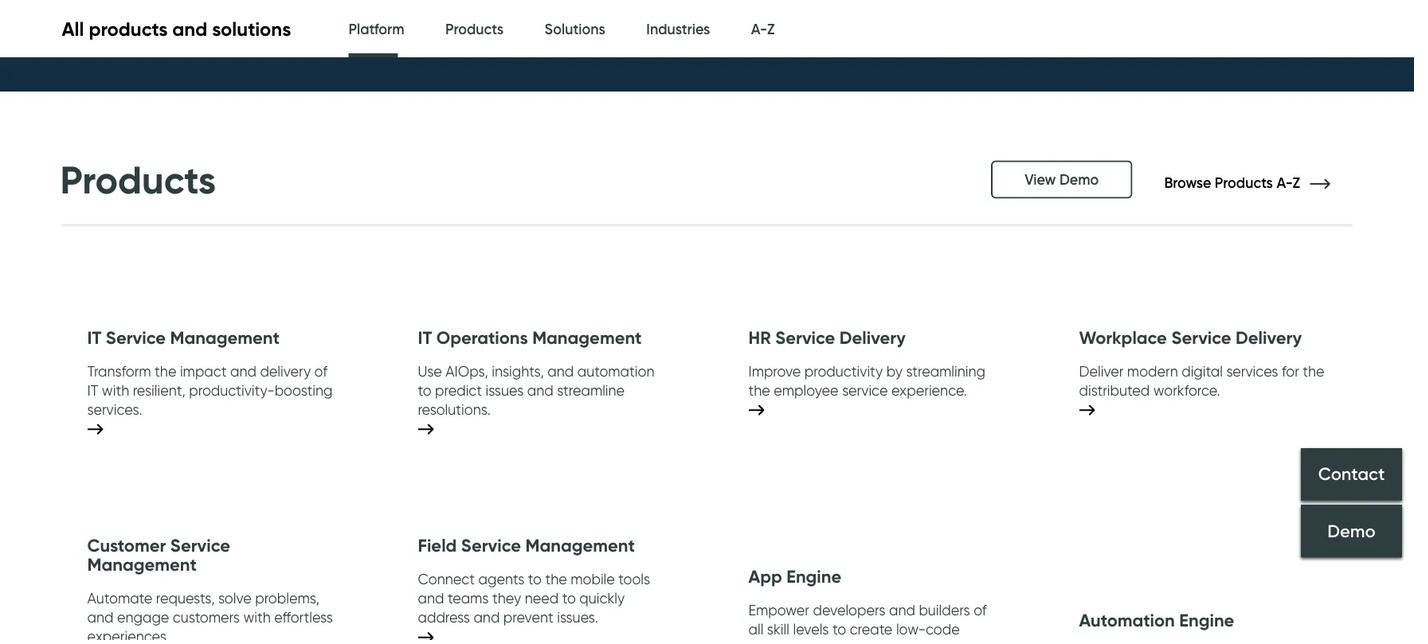 Task type: locate. For each thing, give the bounding box(es) containing it.
the up resilient,
[[155, 362, 176, 380]]

prevent
[[503, 609, 554, 627]]

0 vertical spatial of
[[314, 362, 327, 380]]

all
[[62, 17, 84, 41]]

service up requests,
[[170, 535, 230, 557]]

to down use
[[418, 382, 432, 399]]

browse products a-z
[[1164, 174, 1304, 191]]

management up mobile
[[526, 535, 635, 557]]

a-z
[[751, 20, 775, 38]]

0 vertical spatial a-
[[751, 20, 767, 38]]

experience.
[[892, 382, 967, 399]]

service up improve
[[775, 327, 835, 349]]

service up agents
[[461, 535, 521, 557]]

it
[[87, 327, 101, 349], [418, 327, 432, 349], [87, 382, 98, 399]]

products link
[[445, 0, 504, 58]]

automation
[[1079, 610, 1175, 632]]

service for hr
[[775, 327, 835, 349]]

browse products a-z link
[[1164, 174, 1354, 191]]

field
[[418, 535, 457, 557]]

service up transform
[[106, 327, 166, 349]]

to
[[418, 382, 432, 399], [528, 571, 542, 589], [562, 590, 576, 608], [833, 621, 846, 639]]

1 delivery from the left
[[840, 327, 906, 349]]

streamline
[[557, 382, 625, 399]]

1 horizontal spatial engine
[[1180, 610, 1235, 632]]

0 vertical spatial z
[[767, 20, 775, 38]]

management up impact
[[170, 327, 280, 349]]

engage
[[117, 609, 169, 626]]

1 vertical spatial z
[[1293, 174, 1300, 191]]

for
[[1282, 362, 1299, 380]]

service
[[842, 382, 888, 399]]

industries
[[646, 20, 710, 38]]

predict
[[435, 382, 482, 399]]

1 horizontal spatial of
[[974, 602, 987, 620]]

demo link
[[1301, 505, 1402, 558]]

to inside 'empower developers and builders of all skill levels to create low-code workflow apps fast.'
[[833, 621, 846, 639]]

0 vertical spatial demo
[[1060, 171, 1099, 188]]

the up need at the bottom
[[545, 571, 567, 589]]

management up automation
[[532, 327, 642, 349]]

experiences.
[[87, 628, 170, 641]]

delivery up by
[[840, 327, 906, 349]]

a-
[[751, 20, 767, 38], [1277, 174, 1293, 191]]

engine for automation engine
[[1180, 610, 1235, 632]]

management for it operations management
[[532, 327, 642, 349]]

and down teams
[[474, 609, 500, 627]]

0 horizontal spatial a-
[[751, 20, 767, 38]]

and inside "automate requests, solve problems, and engage customers with effortless experiences."
[[87, 609, 114, 626]]

of up boosting
[[314, 362, 327, 380]]

delivery
[[840, 327, 906, 349], [1236, 327, 1302, 349]]

it inside transform the impact and delivery of it with resilient, productivity-boosting services.
[[87, 382, 98, 399]]

with for customer service management
[[243, 609, 271, 626]]

service inside customer service management
[[170, 535, 230, 557]]

service up the digital
[[1172, 327, 1232, 349]]

0 vertical spatial engine
[[787, 566, 842, 588]]

with inside transform the impact and delivery of it with resilient, productivity-boosting services.
[[102, 382, 129, 399]]

1 vertical spatial demo
[[1328, 520, 1376, 542]]

to up apps
[[833, 621, 846, 639]]

0 horizontal spatial of
[[314, 362, 327, 380]]

platform link
[[349, 0, 404, 62]]

productivity
[[805, 362, 883, 380]]

app engine
[[749, 566, 842, 588]]

all
[[749, 621, 764, 639]]

1 vertical spatial engine
[[1180, 610, 1235, 632]]

workflow
[[749, 640, 807, 641]]

1 vertical spatial a-
[[1277, 174, 1293, 191]]

with
[[102, 382, 129, 399], [243, 609, 271, 626]]

and down automate
[[87, 609, 114, 626]]

demo right view
[[1060, 171, 1099, 188]]

service for customer
[[170, 535, 230, 557]]

delivery up services
[[1236, 327, 1302, 349]]

it service management
[[87, 327, 280, 349]]

with down solve
[[243, 609, 271, 626]]

a-z link
[[751, 0, 775, 58]]

1 vertical spatial with
[[243, 609, 271, 626]]

delivery for hr service delivery
[[840, 327, 906, 349]]

0 vertical spatial with
[[102, 382, 129, 399]]

to up need at the bottom
[[528, 571, 542, 589]]

0 horizontal spatial delivery
[[840, 327, 906, 349]]

delivery for workplace service delivery
[[1236, 327, 1302, 349]]

it for it operations management
[[418, 327, 432, 349]]

management inside customer service management
[[87, 554, 197, 576]]

the inside deliver modern digital services for the distributed workforce.
[[1303, 362, 1325, 380]]

of right builders
[[974, 602, 987, 620]]

teams
[[448, 590, 489, 608]]

demo
[[1060, 171, 1099, 188], [1328, 520, 1376, 542]]

improve
[[749, 362, 801, 380]]

code
[[926, 621, 960, 639]]

quickly
[[580, 590, 625, 608]]

with inside "automate requests, solve problems, and engage customers with effortless experiences."
[[243, 609, 271, 626]]

deliver
[[1079, 362, 1124, 380]]

the right for
[[1303, 362, 1325, 380]]

and up the productivity-
[[230, 362, 257, 380]]

engine
[[787, 566, 842, 588], [1180, 610, 1235, 632]]

1 vertical spatial of
[[974, 602, 987, 620]]

and inside 'empower developers and builders of all skill levels to create low-code workflow apps fast.'
[[889, 602, 915, 620]]

hr
[[749, 327, 771, 349]]

the down improve
[[749, 382, 770, 399]]

it for it service management
[[87, 327, 101, 349]]

and down insights,
[[527, 382, 554, 399]]

products
[[445, 20, 504, 38], [60, 156, 216, 204], [1215, 174, 1273, 191]]

demo down contact link on the right bottom of page
[[1328, 520, 1376, 542]]

it up services.
[[87, 382, 98, 399]]

impact
[[180, 362, 227, 380]]

service for field
[[461, 535, 521, 557]]

it up use
[[418, 327, 432, 349]]

with for it service management
[[102, 382, 129, 399]]

effortless
[[274, 609, 333, 626]]

and up low-
[[889, 602, 915, 620]]

solutions
[[545, 20, 605, 38]]

distributed
[[1079, 382, 1150, 399]]

to up issues.
[[562, 590, 576, 608]]

view demo link
[[991, 160, 1133, 199]]

automation engine
[[1079, 610, 1235, 632]]

resolutions.
[[418, 401, 491, 418]]

management up automate
[[87, 554, 197, 576]]

1 horizontal spatial with
[[243, 609, 271, 626]]

management
[[170, 327, 280, 349], [532, 327, 642, 349], [526, 535, 635, 557], [87, 554, 197, 576]]

0 horizontal spatial demo
[[1060, 171, 1099, 188]]

hr service delivery
[[749, 327, 906, 349]]

the
[[155, 362, 176, 380], [1303, 362, 1325, 380], [749, 382, 770, 399], [545, 571, 567, 589]]

0 horizontal spatial engine
[[787, 566, 842, 588]]

1 horizontal spatial delivery
[[1236, 327, 1302, 349]]

skill
[[767, 621, 790, 639]]

2 delivery from the left
[[1236, 327, 1302, 349]]

they
[[492, 590, 521, 608]]

it up transform
[[87, 327, 101, 349]]

0 horizontal spatial with
[[102, 382, 129, 399]]

z
[[767, 20, 775, 38], [1293, 174, 1300, 191]]

service for it
[[106, 327, 166, 349]]

employee
[[774, 382, 839, 399]]

and
[[172, 17, 207, 41], [230, 362, 257, 380], [548, 362, 574, 380], [527, 382, 554, 399], [418, 590, 444, 608], [889, 602, 915, 620], [87, 609, 114, 626], [474, 609, 500, 627]]

with up services.
[[102, 382, 129, 399]]

2 horizontal spatial products
[[1215, 174, 1273, 191]]

and up address
[[418, 590, 444, 608]]

the inside connect agents to the mobile tools and teams they need to quickly address and prevent issues.
[[545, 571, 567, 589]]

of
[[314, 362, 327, 380], [974, 602, 987, 620]]



Task type: vqa. For each thing, say whether or not it's contained in the screenshot.
Improve Productivity By Streamlining The Employee Service Experience. at the right bottom of the page
yes



Task type: describe. For each thing, give the bounding box(es) containing it.
field service management
[[418, 535, 635, 557]]

boosting
[[275, 382, 333, 399]]

of inside transform the impact and delivery of it with resilient, productivity-boosting services.
[[314, 362, 327, 380]]

deliver modern digital services for the distributed workforce.
[[1079, 362, 1325, 399]]

empower
[[749, 602, 810, 620]]

create
[[850, 621, 893, 639]]

management for field service management
[[526, 535, 635, 557]]

problems,
[[255, 590, 320, 607]]

customers
[[173, 609, 240, 626]]

solutions
[[212, 17, 291, 41]]

view demo
[[1025, 171, 1099, 188]]

1 horizontal spatial demo
[[1328, 520, 1376, 542]]

mobile
[[571, 571, 615, 589]]

customer service management
[[87, 535, 230, 576]]

management for it service management
[[170, 327, 280, 349]]

agents
[[479, 571, 525, 589]]

transform
[[87, 362, 151, 380]]

improve productivity by streamlining the employee service experience.
[[749, 362, 986, 399]]

0 horizontal spatial products
[[60, 156, 216, 204]]

service for workplace
[[1172, 327, 1232, 349]]

all products and solutions
[[62, 17, 291, 41]]

contact link
[[1301, 448, 1402, 501]]

connect agents to the mobile tools and teams they need to quickly address and prevent issues.
[[418, 571, 650, 627]]

workforce.
[[1154, 382, 1221, 399]]

and up streamline
[[548, 362, 574, 380]]

apps
[[810, 640, 844, 641]]

contact
[[1319, 463, 1385, 485]]

and inside transform the impact and delivery of it with resilient, productivity-boosting services.
[[230, 362, 257, 380]]

fast.
[[847, 640, 876, 641]]

modern
[[1127, 362, 1178, 380]]

levels
[[793, 621, 829, 639]]

tools
[[619, 571, 650, 589]]

services.
[[87, 401, 142, 418]]

1 horizontal spatial z
[[1293, 174, 1300, 191]]

view
[[1025, 171, 1056, 188]]

developers
[[813, 602, 886, 620]]

by
[[887, 362, 903, 380]]

to inside use aiops, insights, and automation to predict issues and streamline resolutions.
[[418, 382, 432, 399]]

management for customer service management
[[87, 554, 197, 576]]

solve
[[218, 590, 252, 607]]

services
[[1227, 362, 1279, 380]]

use aiops, insights, and automation to predict issues and streamline resolutions.
[[418, 362, 655, 418]]

streamlining
[[906, 362, 986, 380]]

and right products
[[172, 17, 207, 41]]

digital
[[1182, 362, 1223, 380]]

automation
[[577, 362, 655, 380]]

1 horizontal spatial a-
[[1277, 174, 1293, 191]]

operations
[[436, 327, 528, 349]]

engine for app engine
[[787, 566, 842, 588]]

it operations management
[[418, 327, 642, 349]]

products
[[89, 17, 168, 41]]

automate requests, solve problems, and engage customers with effortless experiences.
[[87, 590, 333, 641]]

productivity-
[[189, 382, 275, 399]]

of inside 'empower developers and builders of all skill levels to create low-code workflow apps fast.'
[[974, 602, 987, 620]]

address
[[418, 609, 470, 627]]

delivery
[[260, 362, 311, 380]]

resilient,
[[133, 382, 186, 399]]

0 horizontal spatial z
[[767, 20, 775, 38]]

aiops,
[[446, 362, 488, 380]]

insights,
[[492, 362, 544, 380]]

issues
[[486, 382, 524, 399]]

issues.
[[557, 609, 598, 627]]

empower developers and builders of all skill levels to create low-code workflow apps fast.
[[749, 602, 987, 641]]

automate
[[87, 590, 152, 607]]

the inside transform the impact and delivery of it with resilient, productivity-boosting services.
[[155, 362, 176, 380]]

the inside improve productivity by streamlining the employee service experience.
[[749, 382, 770, 399]]

workplace
[[1079, 327, 1167, 349]]

browse
[[1164, 174, 1211, 191]]

connect
[[418, 571, 475, 589]]

workplace service delivery
[[1079, 327, 1302, 349]]

transform the impact and delivery of it with resilient, productivity-boosting services.
[[87, 362, 333, 418]]

platform
[[349, 20, 404, 38]]

industries link
[[646, 0, 710, 58]]

need
[[525, 590, 559, 608]]

customer
[[87, 535, 166, 557]]

app
[[749, 566, 782, 588]]

low-
[[896, 621, 926, 639]]

1 horizontal spatial products
[[445, 20, 504, 38]]

requests,
[[156, 590, 215, 607]]

solutions link
[[545, 0, 605, 58]]

builders
[[919, 602, 970, 620]]



